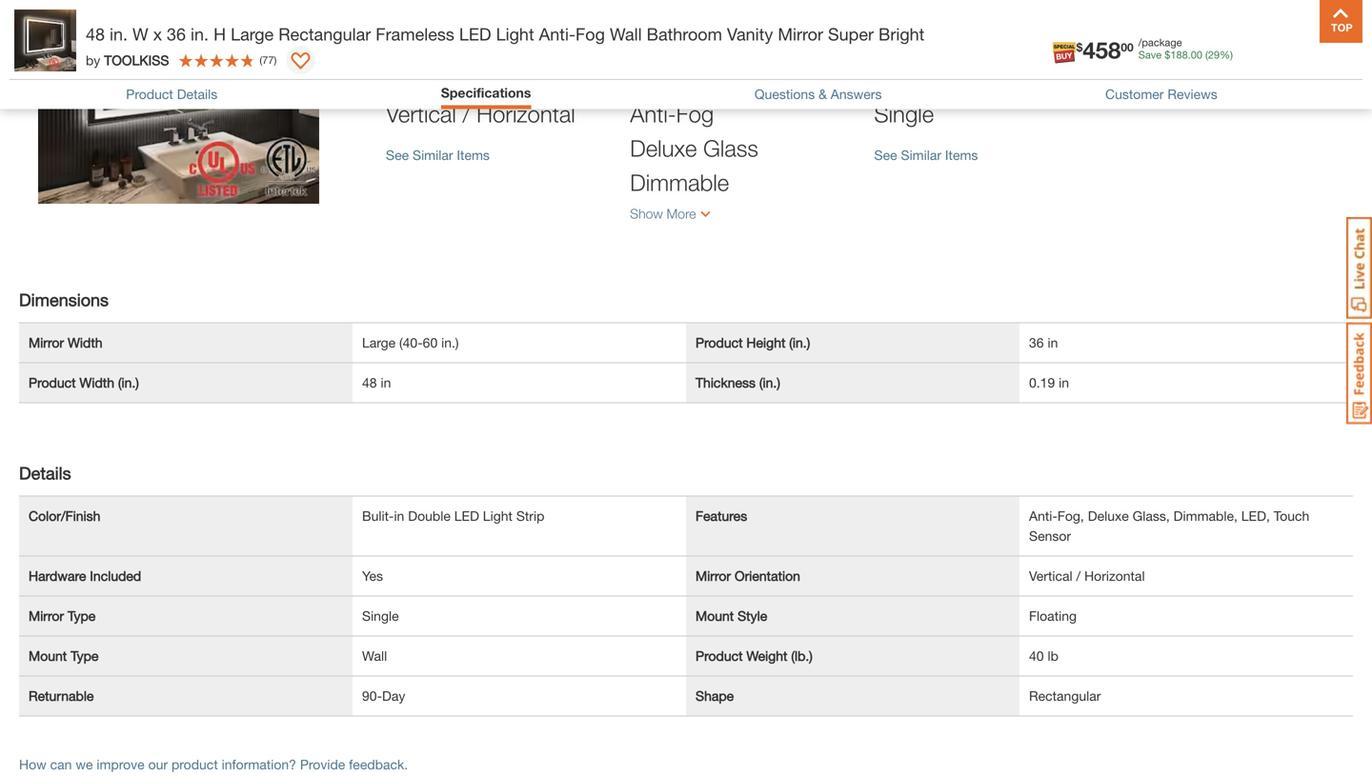 Task type: vqa. For each thing, say whether or not it's contained in the screenshot.
LED
yes



Task type: describe. For each thing, give the bounding box(es) containing it.
48 for 48 in
[[362, 375, 377, 391]]

vanity
[[727, 24, 773, 44]]

in for 0.19
[[1059, 375, 1069, 391]]

( 77 )
[[260, 54, 277, 66]]

information?
[[222, 757, 296, 773]]

0 horizontal spatial details
[[19, 463, 71, 484]]

anti-fog deluxe glass dimmable
[[630, 100, 758, 196]]

0 vertical spatial type
[[929, 64, 967, 84]]

dimmable
[[630, 169, 729, 196]]

anti-fog, deluxe glass, dimmable, led, touch sensor
[[1029, 508, 1310, 544]]

1 horizontal spatial vertical / horizontal
[[1029, 568, 1145, 584]]

product weight (lb.)
[[696, 648, 813, 664]]

1 vertical spatial orientation
[[735, 568, 800, 584]]

product for product width (in.)
[[29, 375, 76, 391]]

bathroom
[[647, 24, 722, 44]]

0 horizontal spatial (
[[260, 54, 262, 66]]

0.19
[[1029, 375, 1055, 391]]

0 vertical spatial fog
[[576, 24, 605, 44]]

(40-
[[399, 335, 423, 351]]

strip
[[516, 508, 544, 524]]

77
[[262, 54, 274, 66]]

1 vertical spatial features
[[696, 508, 747, 524]]

see for single
[[874, 147, 897, 163]]

40
[[1029, 648, 1044, 664]]

2 in. from the left
[[191, 24, 209, 44]]

188
[[1170, 49, 1188, 61]]

see for vertical / horizontal
[[386, 147, 409, 163]]

double
[[408, 508, 451, 524]]

0 vertical spatial led
[[459, 24, 491, 44]]

1 vertical spatial /
[[1076, 568, 1081, 584]]

/package
[[1138, 36, 1182, 49]]

how can we improve our product information? provide feedback.
[[19, 757, 408, 773]]

1 vertical spatial mirror orientation
[[696, 568, 800, 584]]

show more
[[630, 206, 696, 221]]

0 horizontal spatial vertical
[[386, 100, 456, 127]]

x
[[153, 24, 162, 44]]

(in.) for product width (in.)
[[118, 375, 139, 391]]

product height (in.)
[[696, 335, 810, 351]]

thickness (in.)
[[696, 375, 780, 391]]

( inside /package save $ 188 . 00 ( 29 %)
[[1205, 49, 1208, 61]]

(in.) for product height (in.)
[[789, 335, 810, 351]]

0 horizontal spatial mirror type
[[29, 608, 96, 624]]

1 vertical spatial single
[[362, 608, 399, 624]]

anti- for anti-fog, deluxe glass, dimmable, led, touch sensor
[[1029, 508, 1058, 524]]

sensor
[[1029, 528, 1071, 544]]

lb
[[1048, 648, 1059, 664]]

mirror down hardware
[[29, 608, 64, 624]]

90-
[[362, 688, 382, 704]]

color/finish
[[29, 508, 100, 524]]

improve
[[97, 757, 145, 773]]

0 horizontal spatial mirror orientation
[[386, 64, 532, 84]]

90-day
[[362, 688, 405, 704]]

dimmable,
[[1174, 508, 1238, 524]]

0 vertical spatial orientation
[[441, 64, 532, 84]]

hardware included
[[29, 568, 141, 584]]

provide
[[300, 757, 345, 773]]

.
[[1188, 49, 1191, 61]]

included
[[90, 568, 141, 584]]

%)
[[1220, 49, 1233, 61]]

answers
[[831, 86, 882, 102]]

0 vertical spatial features
[[630, 64, 702, 84]]

mirror width
[[29, 335, 102, 351]]

day
[[382, 688, 405, 704]]

1 horizontal spatial wall
[[610, 24, 642, 44]]

0 horizontal spatial anti-
[[539, 24, 576, 44]]

product for product height (in.)
[[696, 335, 743, 351]]

product image
[[38, 0, 319, 204]]

style
[[738, 608, 767, 624]]

type for wall
[[71, 648, 99, 664]]

anti- for anti-fog deluxe glass dimmable
[[630, 100, 676, 127]]

0.19 in
[[1029, 375, 1069, 391]]

how can we improve our product information? provide feedback. link
[[19, 757, 408, 773]]

h
[[214, 24, 226, 44]]

show more button
[[630, 200, 855, 235]]

in for 48
[[381, 375, 391, 391]]

mirror left the super
[[778, 24, 823, 44]]

more
[[667, 206, 696, 221]]

display image
[[291, 52, 310, 71]]

mirror up mount style
[[696, 568, 731, 584]]

floating
[[1029, 608, 1077, 624]]

see similar items for vertical / horizontal
[[386, 147, 490, 163]]

product details
[[126, 86, 217, 102]]

width for mirror
[[68, 335, 102, 351]]

)
[[274, 54, 277, 66]]

(lb.)
[[791, 648, 813, 664]]

fog inside anti-fog deluxe glass dimmable
[[676, 100, 714, 127]]

deluxe for fog
[[630, 135, 697, 161]]

shape
[[696, 688, 734, 704]]

product
[[171, 757, 218, 773]]

&
[[819, 86, 827, 102]]

36 in
[[1029, 335, 1058, 351]]

product image image
[[14, 10, 76, 71]]

touch
[[1274, 508, 1310, 524]]

mount type
[[29, 648, 99, 664]]

w
[[132, 24, 148, 44]]

glass
[[703, 135, 758, 161]]

similar for vertical / horizontal
[[413, 147, 453, 163]]

specifications
[[441, 85, 531, 101]]

48 in
[[362, 375, 391, 391]]

thickness
[[696, 375, 756, 391]]



Task type: locate. For each thing, give the bounding box(es) containing it.
1 horizontal spatial fog
[[676, 100, 714, 127]]

fog,
[[1058, 508, 1084, 524]]

product for product weight (lb.)
[[696, 648, 743, 664]]

wall up 90-
[[362, 648, 387, 664]]

0 vertical spatial wall
[[610, 24, 642, 44]]

product
[[126, 86, 173, 102], [696, 335, 743, 351], [29, 375, 76, 391], [696, 648, 743, 664]]

in for 36
[[1048, 335, 1058, 351]]

items
[[457, 147, 490, 163], [945, 147, 978, 163]]

1 horizontal spatial orientation
[[735, 568, 800, 584]]

in down large (40-60 in.)
[[381, 375, 391, 391]]

type
[[929, 64, 967, 84], [68, 608, 96, 624], [71, 648, 99, 664]]

wall left bathroom
[[610, 24, 642, 44]]

product up thickness
[[696, 335, 743, 351]]

0 horizontal spatial (in.)
[[118, 375, 139, 391]]

1 vertical spatial vertical / horizontal
[[1029, 568, 1145, 584]]

width down mirror width
[[79, 375, 114, 391]]

items for vertical / horizontal
[[457, 147, 490, 163]]

0 horizontal spatial 36
[[167, 24, 186, 44]]

mount style
[[696, 608, 767, 624]]

deluxe up dimmable
[[630, 135, 697, 161]]

0 horizontal spatial orientation
[[441, 64, 532, 84]]

1 horizontal spatial $
[[1165, 49, 1170, 61]]

rectangular up display icon
[[278, 24, 371, 44]]

0 vertical spatial /
[[463, 100, 470, 127]]

horizontal down the glass,
[[1084, 568, 1145, 584]]

led
[[459, 24, 491, 44], [454, 508, 479, 524]]

type for single
[[68, 608, 96, 624]]

horizontal
[[477, 100, 575, 127], [1084, 568, 1145, 584]]

40 lb
[[1029, 648, 1059, 664]]

0 horizontal spatial 00
[[1121, 41, 1134, 54]]

2 see similar items from the left
[[874, 147, 978, 163]]

save
[[1138, 49, 1162, 61]]

48 for 48 in. w x 36 in. h large rectangular frameless led light anti-fog wall bathroom vanity mirror super bright
[[86, 24, 105, 44]]

see similar items down answers
[[874, 147, 978, 163]]

0 vertical spatial vertical
[[386, 100, 456, 127]]

bright
[[879, 24, 925, 44]]

0 vertical spatial 36
[[167, 24, 186, 44]]

1 vertical spatial rectangular
[[1029, 688, 1101, 704]]

single down bright
[[874, 100, 934, 127]]

$ right save
[[1165, 49, 1170, 61]]

see similar items down specifications
[[386, 147, 490, 163]]

mount up returnable
[[29, 648, 67, 664]]

0 vertical spatial mount
[[696, 608, 734, 624]]

in for bulit-
[[394, 508, 404, 524]]

0 horizontal spatial 48
[[86, 24, 105, 44]]

top button
[[1320, 0, 1363, 43]]

large
[[231, 24, 274, 44], [362, 335, 396, 351]]

orientation up specifications
[[441, 64, 532, 84]]

0 vertical spatial 48
[[86, 24, 105, 44]]

vertical / horizontal up "floating"
[[1029, 568, 1145, 584]]

items for single
[[945, 147, 978, 163]]

0 vertical spatial rectangular
[[278, 24, 371, 44]]

anti- inside anti-fog deluxe glass dimmable
[[630, 100, 676, 127]]

vertical / horizontal
[[386, 100, 575, 127], [1029, 568, 1145, 584]]

mirror down dimensions
[[29, 335, 64, 351]]

large up ( 77 )
[[231, 24, 274, 44]]

1 vertical spatial deluxe
[[1088, 508, 1129, 524]]

2 vertical spatial anti-
[[1029, 508, 1058, 524]]

vertical / horizontal down 48 in. w x 36 in. h large rectangular frameless led light anti-fog wall bathroom vanity mirror super bright
[[386, 100, 575, 127]]

1 horizontal spatial deluxe
[[1088, 508, 1129, 524]]

0 horizontal spatial large
[[231, 24, 274, 44]]

0 vertical spatial details
[[177, 86, 217, 102]]

1 vertical spatial 36
[[1029, 335, 1044, 351]]

1 see similar items from the left
[[386, 147, 490, 163]]

glass,
[[1133, 508, 1170, 524]]

1 horizontal spatial single
[[874, 100, 934, 127]]

how
[[19, 757, 46, 773]]

1 horizontal spatial see similar items
[[874, 147, 978, 163]]

questions
[[755, 86, 815, 102]]

mount
[[696, 608, 734, 624], [29, 648, 67, 664]]

feedback.
[[349, 757, 408, 773]]

details down h
[[177, 86, 217, 102]]

1 horizontal spatial details
[[177, 86, 217, 102]]

/ down 48 in. w x 36 in. h large rectangular frameless led light anti-fog wall bathroom vanity mirror super bright
[[463, 100, 470, 127]]

mirror type
[[874, 64, 967, 84], [29, 608, 96, 624]]

details
[[177, 86, 217, 102], [19, 463, 71, 484]]

deluxe
[[630, 135, 697, 161], [1088, 508, 1129, 524]]

vertical
[[386, 100, 456, 127], [1029, 568, 1073, 584]]

horizontal down 48 in. w x 36 in. h large rectangular frameless led light anti-fog wall bathroom vanity mirror super bright
[[477, 100, 575, 127]]

/package save $ 188 . 00 ( 29 %)
[[1138, 36, 1233, 61]]

1 vertical spatial fog
[[676, 100, 714, 127]]

1 horizontal spatial rectangular
[[1029, 688, 1101, 704]]

single down yes
[[362, 608, 399, 624]]

returnable
[[29, 688, 94, 704]]

1 vertical spatial led
[[454, 508, 479, 524]]

product up the shape
[[696, 648, 743, 664]]

similar for single
[[901, 147, 941, 163]]

led up specifications
[[459, 24, 491, 44]]

00 inside $ 458 00
[[1121, 41, 1134, 54]]

product down mirror width
[[29, 375, 76, 391]]

48 up by
[[86, 24, 105, 44]]

deluxe right fog,
[[1088, 508, 1129, 524]]

1 horizontal spatial mount
[[696, 608, 734, 624]]

features
[[630, 64, 702, 84], [696, 508, 747, 524]]

0 horizontal spatial horizontal
[[477, 100, 575, 127]]

height
[[747, 335, 786, 351]]

1 horizontal spatial anti-
[[630, 100, 676, 127]]

frameless
[[376, 24, 454, 44]]

60
[[423, 335, 438, 351]]

1 horizontal spatial items
[[945, 147, 978, 163]]

1 horizontal spatial 48
[[362, 375, 377, 391]]

deluxe for fog,
[[1088, 508, 1129, 524]]

0 horizontal spatial vertical / horizontal
[[386, 100, 575, 127]]

1 horizontal spatial 36
[[1029, 335, 1044, 351]]

48
[[86, 24, 105, 44], [362, 375, 377, 391]]

bulit-
[[362, 508, 394, 524]]

specifications button
[[441, 85, 531, 104], [441, 85, 531, 101]]

0 horizontal spatial fog
[[576, 24, 605, 44]]

in left the double
[[394, 508, 404, 524]]

similar
[[413, 147, 453, 163], [901, 147, 941, 163]]

$
[[1076, 41, 1083, 54], [1165, 49, 1170, 61]]

0 horizontal spatial in.
[[110, 24, 128, 44]]

show
[[630, 206, 663, 221]]

0 vertical spatial horizontal
[[477, 100, 575, 127]]

in. left w
[[110, 24, 128, 44]]

yes
[[362, 568, 383, 584]]

mount for mount type
[[29, 648, 67, 664]]

1 vertical spatial large
[[362, 335, 396, 351]]

$ 458 00
[[1076, 36, 1134, 63]]

$ inside $ 458 00
[[1076, 41, 1083, 54]]

mirror down frameless
[[386, 64, 436, 84]]

1 horizontal spatial 00
[[1191, 49, 1203, 61]]

1 items from the left
[[457, 147, 490, 163]]

vertical down frameless
[[386, 100, 456, 127]]

live chat image
[[1346, 217, 1372, 319]]

mirror down bright
[[874, 64, 924, 84]]

large left "(40-"
[[362, 335, 396, 351]]

in.)
[[441, 335, 459, 351]]

458
[[1083, 36, 1121, 63]]

1 horizontal spatial (in.)
[[759, 375, 780, 391]]

1 vertical spatial 48
[[362, 375, 377, 391]]

in right 0.19
[[1059, 375, 1069, 391]]

36
[[167, 24, 186, 44], [1029, 335, 1044, 351]]

width up "product width (in.)"
[[68, 335, 102, 351]]

mirror orientation up specifications
[[386, 64, 532, 84]]

dimensions
[[19, 290, 109, 310]]

product down toolkiss
[[126, 86, 173, 102]]

1 vertical spatial type
[[68, 608, 96, 624]]

1 horizontal spatial vertical
[[1029, 568, 1073, 584]]

customer
[[1105, 86, 1164, 102]]

in.
[[110, 24, 128, 44], [191, 24, 209, 44]]

product width (in.)
[[29, 375, 139, 391]]

toolkiss
[[104, 52, 169, 68]]

0 horizontal spatial items
[[457, 147, 490, 163]]

customer reviews button
[[1105, 86, 1218, 102], [1105, 86, 1218, 102]]

2 horizontal spatial anti-
[[1029, 508, 1058, 524]]

orientation up style
[[735, 568, 800, 584]]

1 vertical spatial vertical
[[1029, 568, 1073, 584]]

$ left save
[[1076, 41, 1083, 54]]

0 horizontal spatial single
[[362, 608, 399, 624]]

1 horizontal spatial mirror type
[[874, 64, 967, 84]]

product details button
[[126, 86, 217, 102], [126, 86, 217, 102]]

product for product details
[[126, 86, 173, 102]]

anti-
[[539, 24, 576, 44], [630, 100, 676, 127], [1029, 508, 1058, 524]]

1 vertical spatial mount
[[29, 648, 67, 664]]

light up specifications
[[496, 24, 534, 44]]

we
[[76, 757, 93, 773]]

mount for mount style
[[696, 608, 734, 624]]

led right the double
[[454, 508, 479, 524]]

details up color/finish
[[19, 463, 71, 484]]

1 vertical spatial horizontal
[[1084, 568, 1145, 584]]

1 horizontal spatial mirror orientation
[[696, 568, 800, 584]]

light left strip
[[483, 508, 513, 524]]

00 left save
[[1121, 41, 1134, 54]]

anti- inside anti-fog, deluxe glass, dimmable, led, touch sensor
[[1029, 508, 1058, 524]]

deluxe inside anti-fog deluxe glass dimmable
[[630, 135, 697, 161]]

hardware
[[29, 568, 86, 584]]

( right .
[[1205, 49, 1208, 61]]

0 horizontal spatial see similar items
[[386, 147, 490, 163]]

0 horizontal spatial see
[[386, 147, 409, 163]]

$ inside /package save $ 188 . 00 ( 29 %)
[[1165, 49, 1170, 61]]

customer reviews
[[1105, 86, 1218, 102]]

1 vertical spatial width
[[79, 375, 114, 391]]

1 see from the left
[[386, 147, 409, 163]]

/ up "floating"
[[1076, 568, 1081, 584]]

00
[[1121, 41, 1134, 54], [1191, 49, 1203, 61]]

deluxe inside anti-fog, deluxe glass, dimmable, led, touch sensor
[[1088, 508, 1129, 524]]

0 horizontal spatial similar
[[413, 147, 453, 163]]

feedback link image
[[1346, 322, 1372, 425]]

2 horizontal spatial (in.)
[[789, 335, 810, 351]]

0 vertical spatial vertical / horizontal
[[386, 100, 575, 127]]

reviews
[[1168, 86, 1218, 102]]

can
[[50, 757, 72, 773]]

weight
[[747, 648, 788, 664]]

36 up 0.19
[[1029, 335, 1044, 351]]

48 down large (40-60 in.)
[[362, 375, 377, 391]]

0 horizontal spatial /
[[463, 100, 470, 127]]

2 vertical spatial type
[[71, 648, 99, 664]]

0 horizontal spatial $
[[1076, 41, 1083, 54]]

mirror
[[778, 24, 823, 44], [386, 64, 436, 84], [874, 64, 924, 84], [29, 335, 64, 351], [696, 568, 731, 584], [29, 608, 64, 624]]

1 vertical spatial mirror type
[[29, 608, 96, 624]]

1 vertical spatial wall
[[362, 648, 387, 664]]

mount left style
[[696, 608, 734, 624]]

0 horizontal spatial rectangular
[[278, 24, 371, 44]]

1 horizontal spatial horizontal
[[1084, 568, 1145, 584]]

led,
[[1241, 508, 1270, 524]]

/
[[463, 100, 470, 127], [1076, 568, 1081, 584]]

fog up glass
[[676, 100, 714, 127]]

0 vertical spatial mirror type
[[874, 64, 967, 84]]

2 see from the left
[[874, 147, 897, 163]]

0 vertical spatial width
[[68, 335, 102, 351]]

in. left h
[[191, 24, 209, 44]]

1 vertical spatial light
[[483, 508, 513, 524]]

vertical down sensor
[[1029, 568, 1073, 584]]

by
[[86, 52, 100, 68]]

0 vertical spatial single
[[874, 100, 934, 127]]

0 vertical spatial anti-
[[539, 24, 576, 44]]

00 inside /package save $ 188 . 00 ( 29 %)
[[1191, 49, 1203, 61]]

see similar items for single
[[874, 147, 978, 163]]

1 horizontal spatial see
[[874, 147, 897, 163]]

1 vertical spatial anti-
[[630, 100, 676, 127]]

0 horizontal spatial wall
[[362, 648, 387, 664]]

in up 0.19 in
[[1048, 335, 1058, 351]]

super
[[828, 24, 874, 44]]

0 vertical spatial deluxe
[[630, 135, 697, 161]]

fog left bathroom
[[576, 24, 605, 44]]

36 right x
[[167, 24, 186, 44]]

fog
[[576, 24, 605, 44], [676, 100, 714, 127]]

0 vertical spatial mirror orientation
[[386, 64, 532, 84]]

0 vertical spatial large
[[231, 24, 274, 44]]

1 horizontal spatial large
[[362, 335, 396, 351]]

mirror type up mount type
[[29, 608, 96, 624]]

1 vertical spatial details
[[19, 463, 71, 484]]

mirror orientation
[[386, 64, 532, 84], [696, 568, 800, 584]]

by toolkiss
[[86, 52, 169, 68]]

our
[[148, 757, 168, 773]]

in
[[1048, 335, 1058, 351], [381, 375, 391, 391], [1059, 375, 1069, 391], [394, 508, 404, 524]]

29
[[1208, 49, 1220, 61]]

2 similar from the left
[[901, 147, 941, 163]]

1 similar from the left
[[413, 147, 453, 163]]

0 horizontal spatial mount
[[29, 648, 67, 664]]

( left )
[[260, 54, 262, 66]]

mirror type down bright
[[874, 64, 967, 84]]

1 horizontal spatial /
[[1076, 568, 1081, 584]]

width for product
[[79, 375, 114, 391]]

00 left 29
[[1191, 49, 1203, 61]]

bulit-in double led light strip
[[362, 508, 544, 524]]

mirror orientation up style
[[696, 568, 800, 584]]

0 vertical spatial light
[[496, 24, 534, 44]]

48 in. w x 36 in. h large rectangular frameless led light anti-fog wall bathroom vanity mirror super bright
[[86, 24, 925, 44]]

1 horizontal spatial in.
[[191, 24, 209, 44]]

questions & answers
[[755, 86, 882, 102]]

2 items from the left
[[945, 147, 978, 163]]

large (40-60 in.)
[[362, 335, 459, 351]]

rectangular down "lb"
[[1029, 688, 1101, 704]]

1 in. from the left
[[110, 24, 128, 44]]



